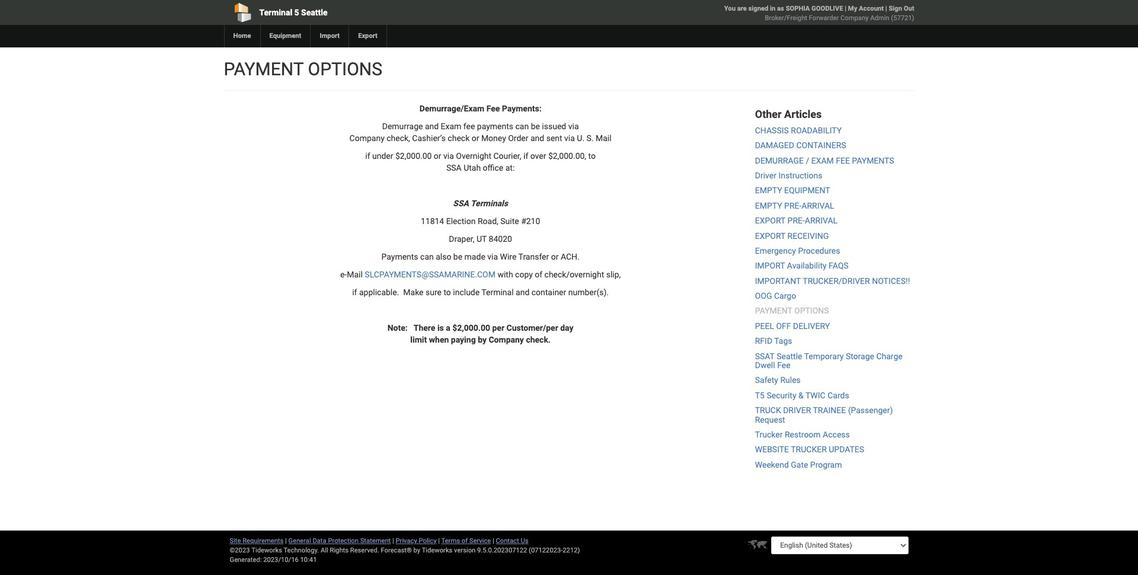 Task type: vqa. For each thing, say whether or not it's contained in the screenshot.
IMPORTANT TRUCKER/DRIVER NOTICES!! link
yes



Task type: locate. For each thing, give the bounding box(es) containing it.
$2,000.00 inside note:   there is a $2,000.00 per customer/per day limit when paying by company check.
[[453, 323, 490, 333]]

terminal left 5 at left top
[[259, 8, 292, 17]]

demurrage/exam
[[420, 104, 485, 113]]

updates
[[829, 445, 865, 454]]

pre- down empty pre-arrival link
[[788, 216, 805, 225]]

1 vertical spatial empty
[[755, 201, 783, 210]]

account
[[859, 5, 884, 12]]

1 horizontal spatial be
[[531, 122, 540, 131]]

1 horizontal spatial $2,000.00
[[453, 323, 490, 333]]

is
[[438, 323, 444, 333]]

data
[[313, 537, 327, 545]]

peel off delivery link
[[755, 321, 830, 331]]

0 vertical spatial fee
[[487, 104, 500, 113]]

truck
[[755, 406, 781, 415]]

ssa inside the if under $2,000.00 or via overnight courier, if over $2,000.00, to ssa utah office at:
[[446, 163, 462, 173]]

0 horizontal spatial $2,000.00
[[395, 151, 432, 161]]

fee up safety rules 'link' on the bottom
[[777, 361, 791, 370]]

0 vertical spatial options
[[308, 59, 382, 79]]

0 vertical spatial be
[[531, 122, 540, 131]]

damaged
[[755, 141, 795, 150]]

trucker/driver
[[803, 276, 870, 286]]

1 vertical spatial mail
[[347, 270, 363, 279]]

seattle right 5 at left top
[[301, 8, 328, 17]]

(57721)
[[891, 14, 915, 22]]

issued
[[542, 122, 566, 131]]

if left over
[[524, 151, 529, 161]]

money
[[481, 133, 506, 143]]

container
[[532, 288, 566, 297]]

requirements
[[243, 537, 284, 545]]

other articles chassis roadability damaged containers demurrage / exam fee payments driver instructions empty equipment empty pre-arrival export pre-arrival export receiving emergency procedures import availability faqs important trucker/driver notices!! oog cargo payment options peel off delivery rfid tags ssat seattle temporary storage charge dwell fee safety rules t5 security & twic cards truck driver trainee (passenger) request trucker restroom access website trucker updates weekend gate program
[[755, 108, 910, 470]]

can up order
[[516, 122, 529, 131]]

0 vertical spatial export
[[755, 216, 786, 225]]

0 vertical spatial by
[[478, 335, 487, 345]]

be
[[531, 122, 540, 131], [454, 252, 463, 262]]

company up under
[[350, 133, 385, 143]]

of right copy
[[535, 270, 543, 279]]

0 horizontal spatial payment
[[224, 59, 304, 79]]

chassis
[[755, 126, 789, 135]]

0 horizontal spatial if
[[352, 288, 357, 297]]

or down cashier's
[[434, 151, 442, 161]]

check,
[[387, 133, 410, 143]]

if for if applicable.  make sure to include terminal and container number(s).
[[352, 288, 357, 297]]

1 vertical spatial options
[[795, 306, 829, 316]]

1 horizontal spatial if
[[365, 151, 370, 161]]

0 vertical spatial empty
[[755, 186, 783, 195]]

0 horizontal spatial terminal
[[259, 8, 292, 17]]

sure
[[426, 288, 442, 297]]

via down the "check"
[[444, 151, 454, 161]]

a
[[446, 323, 451, 333]]

0 horizontal spatial mail
[[347, 270, 363, 279]]

company down per
[[489, 335, 524, 345]]

2 empty from the top
[[755, 201, 783, 210]]

2 horizontal spatial company
[[841, 14, 869, 22]]

options
[[308, 59, 382, 79], [795, 306, 829, 316]]

0 vertical spatial terminal
[[259, 8, 292, 17]]

1 horizontal spatial to
[[589, 151, 596, 161]]

1 vertical spatial by
[[414, 547, 420, 554]]

1 horizontal spatial seattle
[[777, 351, 803, 361]]

or down fee
[[472, 133, 479, 143]]

draper,
[[449, 234, 475, 244]]

if
[[365, 151, 370, 161], [524, 151, 529, 161], [352, 288, 357, 297]]

0 horizontal spatial of
[[462, 537, 468, 545]]

1 horizontal spatial mail
[[596, 133, 612, 143]]

t5
[[755, 391, 765, 400]]

0 vertical spatial company
[[841, 14, 869, 22]]

or left ach.
[[551, 252, 559, 262]]

0 horizontal spatial options
[[308, 59, 382, 79]]

1 horizontal spatial payment
[[755, 306, 793, 316]]

sent
[[547, 133, 563, 143]]

1 horizontal spatial and
[[516, 288, 530, 297]]

check/overnight
[[545, 270, 604, 279]]

1 vertical spatial fee
[[777, 361, 791, 370]]

day
[[561, 323, 574, 333]]

truck driver trainee (passenger) request link
[[755, 406, 893, 424]]

empty down empty equipment link
[[755, 201, 783, 210]]

be left issued
[[531, 122, 540, 131]]

to
[[589, 151, 596, 161], [444, 288, 451, 297]]

2023/10/16
[[263, 556, 299, 564]]

by down privacy policy link
[[414, 547, 420, 554]]

to right the sure
[[444, 288, 451, 297]]

0 horizontal spatial seattle
[[301, 8, 328, 17]]

forwarder
[[809, 14, 839, 22]]

seattle down 'tags' on the bottom right
[[777, 351, 803, 361]]

1 vertical spatial company
[[350, 133, 385, 143]]

ssa terminals
[[453, 199, 508, 208]]

of
[[535, 270, 543, 279], [462, 537, 468, 545]]

| left "my"
[[845, 5, 847, 12]]

options down import link
[[308, 59, 382, 79]]

0 vertical spatial to
[[589, 151, 596, 161]]

via
[[568, 122, 579, 131], [565, 133, 575, 143], [444, 151, 454, 161], [488, 252, 498, 262]]

oog cargo link
[[755, 291, 796, 301]]

0 vertical spatial $2,000.00
[[395, 151, 432, 161]]

security
[[767, 391, 797, 400]]

empty
[[755, 186, 783, 195], [755, 201, 783, 210]]

export
[[358, 32, 378, 40]]

0 horizontal spatial or
[[434, 151, 442, 161]]

privacy policy link
[[396, 537, 437, 545]]

and down copy
[[516, 288, 530, 297]]

1 vertical spatial to
[[444, 288, 451, 297]]

0 vertical spatial ssa
[[446, 163, 462, 173]]

t5 security & twic cards link
[[755, 391, 850, 400]]

options up delivery
[[795, 306, 829, 316]]

and
[[425, 122, 439, 131], [531, 133, 545, 143], [516, 288, 530, 297]]

arrival down 'equipment'
[[802, 201, 835, 210]]

1 horizontal spatial fee
[[777, 361, 791, 370]]

1 horizontal spatial company
[[489, 335, 524, 345]]

1 horizontal spatial options
[[795, 306, 829, 316]]

payment down equipment link
[[224, 59, 304, 79]]

can
[[516, 122, 529, 131], [420, 252, 434, 262]]

e-mail slcpayments@ssamarine.com with copy of check/overnight slip,
[[340, 270, 621, 279]]

payments can also be made via wire transfer or ach.
[[382, 252, 580, 262]]

ssa up election
[[453, 199, 469, 208]]

1 vertical spatial ssa
[[453, 199, 469, 208]]

1 vertical spatial export
[[755, 231, 786, 240]]

via left wire
[[488, 252, 498, 262]]

fee up payments
[[487, 104, 500, 113]]

of up version on the left bottom of the page
[[462, 537, 468, 545]]

transfer
[[519, 252, 549, 262]]

mail inside demurrage and exam fee payments can be issued via company check, cashier's check or money order and sent via u. s. mail
[[596, 133, 612, 143]]

site requirements link
[[230, 537, 284, 545]]

suite
[[501, 216, 519, 226]]

service
[[470, 537, 491, 545]]

2 export from the top
[[755, 231, 786, 240]]

0 vertical spatial of
[[535, 270, 543, 279]]

1 vertical spatial can
[[420, 252, 434, 262]]

be right also
[[454, 252, 463, 262]]

protection
[[328, 537, 359, 545]]

demurrage
[[382, 122, 423, 131]]

cards
[[828, 391, 850, 400]]

notices!!
[[872, 276, 910, 286]]

1 vertical spatial or
[[434, 151, 442, 161]]

export up export receiving link on the right of the page
[[755, 216, 786, 225]]

general
[[289, 537, 311, 545]]

signed
[[749, 5, 769, 12]]

2 horizontal spatial or
[[551, 252, 559, 262]]

other
[[755, 108, 782, 120]]

2 vertical spatial company
[[489, 335, 524, 345]]

ut
[[477, 234, 487, 244]]

2212)
[[563, 547, 580, 554]]

0 vertical spatial or
[[472, 133, 479, 143]]

company down "my"
[[841, 14, 869, 22]]

and left the sent
[[531, 133, 545, 143]]

9.5.0.202307122
[[477, 547, 527, 554]]

/
[[806, 156, 810, 165]]

also
[[436, 252, 452, 262]]

1 vertical spatial seattle
[[777, 351, 803, 361]]

$2,000.00 up paying
[[453, 323, 490, 333]]

2 vertical spatial or
[[551, 252, 559, 262]]

1 horizontal spatial or
[[472, 133, 479, 143]]

2 horizontal spatial if
[[524, 151, 529, 161]]

0 vertical spatial payment
[[224, 59, 304, 79]]

payments
[[852, 156, 895, 165]]

ssa left utah
[[446, 163, 462, 173]]

1 vertical spatial $2,000.00
[[453, 323, 490, 333]]

terminal inside terminal 5 seattle link
[[259, 8, 292, 17]]

terminal down with
[[482, 288, 514, 297]]

can left also
[[420, 252, 434, 262]]

over
[[531, 151, 546, 161]]

0 vertical spatial and
[[425, 122, 439, 131]]

| left sign
[[886, 5, 887, 12]]

arrival
[[802, 201, 835, 210], [805, 216, 838, 225]]

safety rules link
[[755, 376, 801, 385]]

demurrage and exam fee payments can be issued via company check, cashier's check or money order and sent via u. s. mail
[[350, 122, 612, 143]]

$2,000.00 down check, on the left of the page
[[395, 151, 432, 161]]

weekend
[[755, 460, 789, 470]]

availability
[[787, 261, 827, 271]]

arrival up "receiving"
[[805, 216, 838, 225]]

ssat seattle temporary storage charge dwell fee link
[[755, 351, 903, 370]]

if left under
[[365, 151, 370, 161]]

terminal
[[259, 8, 292, 17], [482, 288, 514, 297]]

payment down oog cargo link
[[755, 306, 793, 316]]

0 horizontal spatial can
[[420, 252, 434, 262]]

to down s.
[[589, 151, 596, 161]]

0 vertical spatial can
[[516, 122, 529, 131]]

payments:
[[502, 104, 542, 113]]

0 horizontal spatial company
[[350, 133, 385, 143]]

or inside the if under $2,000.00 or via overnight courier, if over $2,000.00, to ssa utah office at:
[[434, 151, 442, 161]]

utah
[[464, 163, 481, 173]]

pre- down empty equipment link
[[785, 201, 802, 210]]

0 horizontal spatial be
[[454, 252, 463, 262]]

1 vertical spatial terminal
[[482, 288, 514, 297]]

safety
[[755, 376, 779, 385]]

export up emergency
[[755, 231, 786, 240]]

admin
[[871, 14, 890, 22]]

| up the 9.5.0.202307122
[[493, 537, 494, 545]]

1 vertical spatial payment
[[755, 306, 793, 316]]

1 horizontal spatial can
[[516, 122, 529, 131]]

1 horizontal spatial by
[[478, 335, 487, 345]]

0 horizontal spatial to
[[444, 288, 451, 297]]

slip,
[[606, 270, 621, 279]]

demurrage
[[755, 156, 804, 165]]

0 vertical spatial seattle
[[301, 8, 328, 17]]

road,
[[478, 216, 499, 226]]

if left the make
[[352, 288, 357, 297]]

and up cashier's
[[425, 122, 439, 131]]

instructions
[[779, 171, 823, 180]]

$2,000.00 inside the if under $2,000.00 or via overnight courier, if over $2,000.00, to ssa utah office at:
[[395, 151, 432, 161]]

trucker
[[755, 430, 783, 439]]

0 horizontal spatial by
[[414, 547, 420, 554]]

important trucker/driver notices!! link
[[755, 276, 910, 286]]

import availability faqs link
[[755, 261, 849, 271]]

1 vertical spatial of
[[462, 537, 468, 545]]

empty down driver
[[755, 186, 783, 195]]

export link
[[349, 25, 387, 47]]

slcpayments@ssamarine.com link
[[365, 270, 496, 279]]

1 vertical spatial be
[[454, 252, 463, 262]]

0 vertical spatial mail
[[596, 133, 612, 143]]

options inside other articles chassis roadability damaged containers demurrage / exam fee payments driver instructions empty equipment empty pre-arrival export pre-arrival export receiving emergency procedures import availability faqs important trucker/driver notices!! oog cargo payment options peel off delivery rfid tags ssat seattle temporary storage charge dwell fee safety rules t5 security & twic cards truck driver trainee (passenger) request trucker restroom access website trucker updates weekend gate program
[[795, 306, 829, 316]]

1 vertical spatial and
[[531, 133, 545, 143]]

by right paying
[[478, 335, 487, 345]]



Task type: describe. For each thing, give the bounding box(es) containing it.
order
[[508, 133, 529, 143]]

storage
[[846, 351, 875, 361]]

terms of service link
[[442, 537, 491, 545]]

by inside site requirements | general data protection statement | privacy policy | terms of service | contact us ©2023 tideworks technology. all rights reserved. forecast® by tideworks version 9.5.0.202307122 (07122023-2212) generated: 2023/10/16 10:41
[[414, 547, 420, 554]]

my account link
[[848, 5, 884, 12]]

chassis roadability link
[[755, 126, 842, 135]]

contact us link
[[496, 537, 529, 545]]

note:   there is a $2,000.00 per customer/per day limit when paying by company check.
[[388, 323, 574, 345]]

payments
[[477, 122, 514, 131]]

0 horizontal spatial fee
[[487, 104, 500, 113]]

per
[[492, 323, 505, 333]]

dwell
[[755, 361, 775, 370]]

draper, ut 84020
[[449, 234, 512, 244]]

cargo
[[774, 291, 796, 301]]

0 vertical spatial pre-
[[785, 201, 802, 210]]

gate
[[791, 460, 808, 470]]

generated:
[[230, 556, 262, 564]]

1 vertical spatial pre-
[[788, 216, 805, 225]]

of inside site requirements | general data protection statement | privacy policy | terms of service | contact us ©2023 tideworks technology. all rights reserved. forecast® by tideworks version 9.5.0.202307122 (07122023-2212) generated: 2023/10/16 10:41
[[462, 537, 468, 545]]

1 horizontal spatial of
[[535, 270, 543, 279]]

general data protection statement link
[[289, 537, 391, 545]]

temporary
[[804, 351, 844, 361]]

exam
[[812, 156, 834, 165]]

policy
[[419, 537, 437, 545]]

in
[[770, 5, 776, 12]]

sophia
[[786, 5, 810, 12]]

under
[[372, 151, 393, 161]]

equipment
[[785, 186, 831, 195]]

2 horizontal spatial and
[[531, 133, 545, 143]]

company inside the you are signed in as sophia goodlive | my account | sign out broker/freight forwarder company admin (57721)
[[841, 14, 869, 22]]

sign
[[889, 5, 902, 12]]

| up tideworks
[[438, 537, 440, 545]]

trucker
[[791, 445, 827, 454]]

84020
[[489, 234, 512, 244]]

restroom
[[785, 430, 821, 439]]

0 horizontal spatial and
[[425, 122, 439, 131]]

0 vertical spatial arrival
[[802, 201, 835, 210]]

company inside note:   there is a $2,000.00 per customer/per day limit when paying by company check.
[[489, 335, 524, 345]]

seattle inside other articles chassis roadability damaged containers demurrage / exam fee payments driver instructions empty equipment empty pre-arrival export pre-arrival export receiving emergency procedures import availability faqs important trucker/driver notices!! oog cargo payment options peel off delivery rfid tags ssat seattle temporary storage charge dwell fee safety rules t5 security & twic cards truck driver trainee (passenger) request trucker restroom access website trucker updates weekend gate program
[[777, 351, 803, 361]]

out
[[904, 5, 915, 12]]

containers
[[797, 141, 847, 150]]

rights
[[330, 547, 349, 554]]

fee
[[464, 122, 475, 131]]

check.
[[526, 335, 551, 345]]

e-
[[340, 270, 347, 279]]

company inside demurrage and exam fee payments can be issued via company check, cashier's check or money order and sent via u. s. mail
[[350, 133, 385, 143]]

if for if under $2,000.00 or via overnight courier, if over $2,000.00, to ssa utah office at:
[[365, 151, 370, 161]]

by inside note:   there is a $2,000.00 per customer/per day limit when paying by company check.
[[478, 335, 487, 345]]

terminal 5 seattle
[[259, 8, 328, 17]]

check
[[448, 133, 470, 143]]

terminals
[[471, 199, 508, 208]]

faqs
[[829, 261, 849, 271]]

number(s).
[[569, 288, 609, 297]]

payment inside other articles chassis roadability damaged containers demurrage / exam fee payments driver instructions empty equipment empty pre-arrival export pre-arrival export receiving emergency procedures import availability faqs important trucker/driver notices!! oog cargo payment options peel off delivery rfid tags ssat seattle temporary storage charge dwell fee safety rules t5 security & twic cards truck driver trainee (passenger) request trucker restroom access website trucker updates weekend gate program
[[755, 306, 793, 316]]

&
[[799, 391, 804, 400]]

1 vertical spatial arrival
[[805, 216, 838, 225]]

| left general
[[285, 537, 287, 545]]

charge
[[877, 351, 903, 361]]

11814
[[421, 216, 444, 226]]

access
[[823, 430, 850, 439]]

1 horizontal spatial terminal
[[482, 288, 514, 297]]

emergency procedures link
[[755, 246, 841, 256]]

payment options
[[224, 59, 382, 79]]

when
[[429, 335, 449, 345]]

driver instructions link
[[755, 171, 823, 180]]

import link
[[310, 25, 349, 47]]

website trucker updates link
[[755, 445, 865, 454]]

to inside the if under $2,000.00 or via overnight courier, if over $2,000.00, to ssa utah office at:
[[589, 151, 596, 161]]

exam
[[441, 122, 462, 131]]

driver
[[783, 406, 811, 415]]

roadability
[[791, 126, 842, 135]]

cashier's
[[412, 133, 446, 143]]

home
[[233, 32, 251, 40]]

you are signed in as sophia goodlive | my account | sign out broker/freight forwarder company admin (57721)
[[724, 5, 915, 22]]

request
[[755, 415, 786, 424]]

technology.
[[284, 547, 319, 554]]

as
[[777, 5, 784, 12]]

emergency
[[755, 246, 796, 256]]

election
[[446, 216, 476, 226]]

are
[[738, 5, 747, 12]]

broker/freight
[[765, 14, 808, 22]]

driver
[[755, 171, 777, 180]]

| up forecast®
[[393, 537, 394, 545]]

overnight
[[456, 151, 492, 161]]

terms
[[442, 537, 460, 545]]

procedures
[[798, 246, 841, 256]]

fee inside other articles chassis roadability damaged containers demurrage / exam fee payments driver instructions empty equipment empty pre-arrival export pre-arrival export receiving emergency procedures import availability faqs important trucker/driver notices!! oog cargo payment options peel off delivery rfid tags ssat seattle temporary storage charge dwell fee safety rules t5 security & twic cards truck driver trainee (passenger) request trucker restroom access website trucker updates weekend gate program
[[777, 361, 791, 370]]

made
[[465, 252, 486, 262]]

there
[[414, 323, 436, 333]]

if under $2,000.00 or via overnight courier, if over $2,000.00, to ssa utah office at:
[[365, 151, 596, 173]]

articles
[[785, 108, 822, 120]]

1 export from the top
[[755, 216, 786, 225]]

via up u.
[[568, 122, 579, 131]]

program
[[811, 460, 842, 470]]

via left u.
[[565, 133, 575, 143]]

delivery
[[793, 321, 830, 331]]

2 vertical spatial and
[[516, 288, 530, 297]]

fee
[[836, 156, 850, 165]]

damaged containers link
[[755, 141, 847, 150]]

1 empty from the top
[[755, 186, 783, 195]]

s.
[[587, 133, 594, 143]]

be inside demurrage and exam fee payments can be issued via company check, cashier's check or money order and sent via u. s. mail
[[531, 122, 540, 131]]

us
[[521, 537, 529, 545]]

off
[[777, 321, 791, 331]]

courier,
[[494, 151, 522, 161]]

ach.
[[561, 252, 580, 262]]

via inside the if under $2,000.00 or via overnight courier, if over $2,000.00, to ssa utah office at:
[[444, 151, 454, 161]]

or inside demurrage and exam fee payments can be issued via company check, cashier's check or money order and sent via u. s. mail
[[472, 133, 479, 143]]

can inside demurrage and exam fee payments can be issued via company check, cashier's check or money order and sent via u. s. mail
[[516, 122, 529, 131]]



